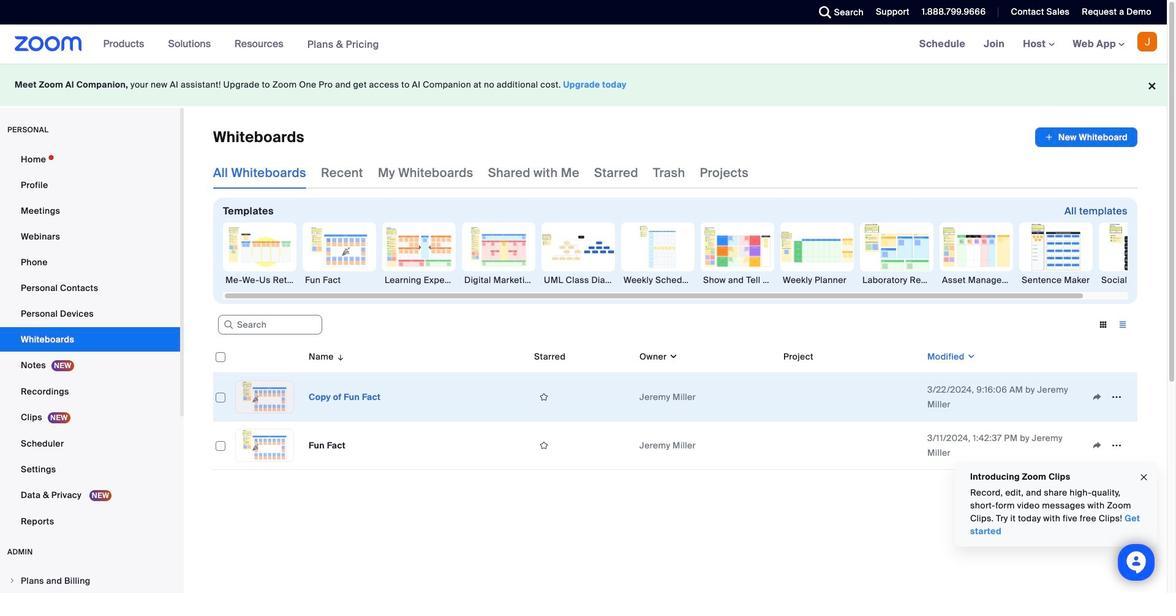 Task type: locate. For each thing, give the bounding box(es) containing it.
application
[[1035, 127, 1138, 147], [213, 341, 1147, 479], [534, 388, 630, 406], [1088, 388, 1133, 406], [534, 436, 630, 455], [1088, 436, 1133, 455]]

down image
[[667, 350, 678, 363]]

copy of fun fact element
[[309, 392, 381, 403]]

meetings navigation
[[910, 25, 1167, 64]]

menu item
[[0, 569, 180, 592]]

1 vertical spatial fun fact element
[[309, 440, 346, 451]]

1 cell from the top
[[779, 373, 923, 422]]

asset management element
[[940, 274, 1013, 286]]

cell for share image
[[779, 373, 923, 422]]

social emotional learning element
[[1099, 274, 1173, 286]]

right image
[[9, 577, 16, 585]]

grid mode, not selected image
[[1094, 319, 1113, 330]]

cell for share icon
[[779, 422, 923, 470]]

personal menu menu
[[0, 147, 180, 535]]

cell
[[779, 373, 923, 422], [779, 422, 923, 470]]

sentence maker element
[[1020, 274, 1093, 286]]

weekly planner element
[[781, 274, 854, 286]]

Search text field
[[218, 315, 322, 335]]

0 vertical spatial fun fact element
[[303, 274, 376, 286]]

me-we-us retrospective element
[[223, 274, 297, 286]]

thumbnail of fun fact image
[[236, 429, 293, 461]]

2 cell from the top
[[779, 422, 923, 470]]

tabs of all whiteboard page tab list
[[213, 157, 749, 189]]

banner
[[0, 25, 1167, 64]]

footer
[[0, 64, 1167, 106]]

more options for copy of fun fact image
[[1107, 392, 1127, 403]]

fun fact element
[[303, 274, 376, 286], [309, 440, 346, 451]]

add image
[[1045, 131, 1054, 143]]

copy of fun fact, modified at mar 22, 2024 by jeremy miller, link image
[[235, 380, 294, 414]]

arrow down image
[[334, 349, 345, 364]]



Task type: describe. For each thing, give the bounding box(es) containing it.
show and tell with a twist element
[[701, 274, 774, 286]]

zoom logo image
[[15, 36, 82, 51]]

product information navigation
[[94, 25, 388, 64]]

thumbnail of copy of fun fact image
[[236, 381, 293, 413]]

weekly schedule element
[[621, 274, 695, 286]]

learning experience canvas element
[[382, 274, 456, 286]]

share image
[[1088, 440, 1107, 451]]

laboratory report element
[[860, 274, 934, 286]]

profile picture image
[[1138, 32, 1157, 51]]

close image
[[1140, 470, 1149, 484]]

down image
[[965, 350, 976, 363]]

uml class diagram element
[[542, 274, 615, 286]]

share image
[[1088, 392, 1107, 403]]

digital marketing canvas element
[[462, 274, 535, 286]]

more options for fun fact image
[[1107, 440, 1127, 451]]

list mode, selected image
[[1113, 319, 1133, 330]]



Task type: vqa. For each thing, say whether or not it's contained in the screenshot.
cell corresponding to Share icon for More options for Copy of Fun Fact icon
yes



